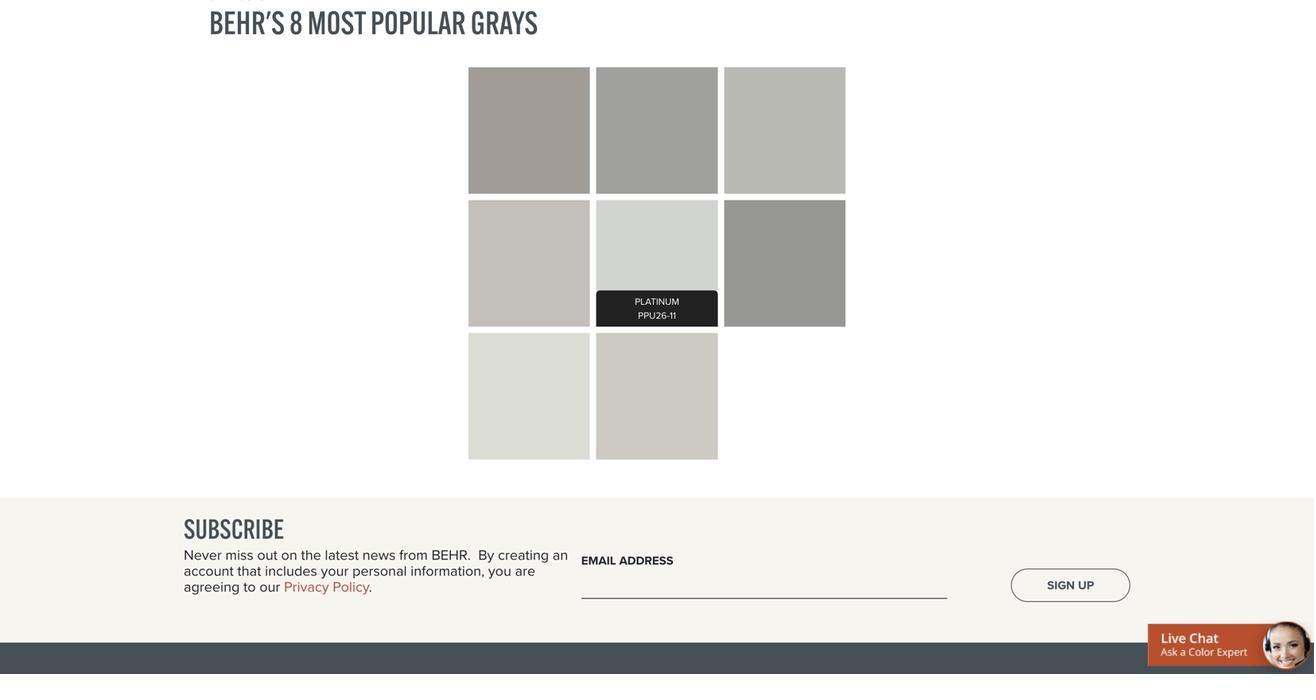 Task type: vqa. For each thing, say whether or not it's contained in the screenshot.
Behr's
yes



Task type: locate. For each thing, give the bounding box(es) containing it.
personal
[[353, 560, 407, 581]]

to
[[243, 576, 256, 597]]

policy
[[333, 576, 369, 597]]

miss
[[226, 544, 254, 566]]

the
[[301, 544, 321, 566]]

ppu26-
[[638, 309, 670, 322]]

subscribe
[[184, 512, 284, 546]]

sign up
[[1048, 576, 1095, 594]]

never miss out on the latest news from behr.  by creating an account that includes your personal information, you are agreeing to our
[[184, 544, 568, 597]]

sign up button
[[1011, 569, 1131, 602]]

privacy policy .
[[284, 576, 372, 597]]

Email Address email field
[[582, 575, 948, 599]]

you
[[488, 560, 512, 581]]

sign
[[1048, 576, 1075, 594]]

our
[[260, 576, 280, 597]]

11
[[670, 309, 676, 322]]

platinum
[[635, 294, 680, 308]]

from
[[399, 544, 428, 566]]

address
[[619, 552, 674, 569]]

that
[[237, 560, 261, 581]]

agreeing
[[184, 576, 240, 597]]

includes
[[265, 560, 317, 581]]

news
[[363, 544, 396, 566]]

email address
[[582, 552, 674, 569]]

latest
[[325, 544, 359, 566]]

email
[[582, 552, 616, 569]]

privacy policy link
[[284, 576, 369, 597]]

never
[[184, 544, 222, 566]]

most
[[308, 3, 366, 42]]

your
[[321, 560, 349, 581]]

popular
[[371, 3, 466, 42]]



Task type: describe. For each thing, give the bounding box(es) containing it.
up
[[1078, 576, 1095, 594]]

8
[[290, 3, 303, 42]]

behr's 8 most popular grays
[[209, 3, 538, 42]]

creating
[[498, 544, 549, 566]]

information,
[[411, 560, 485, 581]]

platinum ppu26-11
[[635, 294, 680, 322]]

account
[[184, 560, 234, 581]]

live chat online image image
[[1148, 619, 1315, 674]]

privacy
[[284, 576, 329, 597]]

out
[[257, 544, 278, 566]]

by
[[478, 544, 494, 566]]

are
[[515, 560, 536, 581]]

.
[[369, 576, 372, 597]]

an
[[553, 544, 568, 566]]

grays
[[471, 3, 538, 42]]

on
[[281, 544, 297, 566]]

behr's
[[209, 3, 285, 42]]



